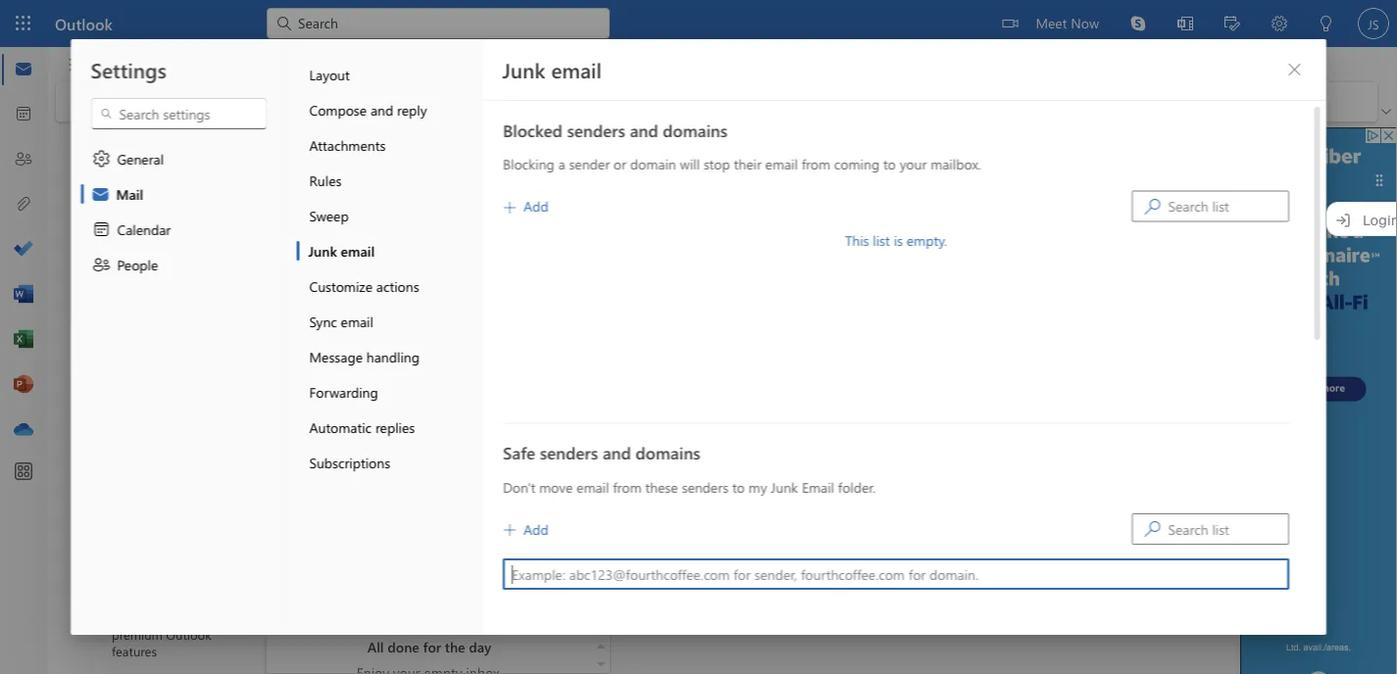 Task type: describe. For each thing, give the bounding box(es) containing it.
 add for safe
[[503, 520, 548, 538]]

sync
[[309, 312, 337, 330]]

 for safe senders and domains
[[1144, 522, 1160, 537]]

folder.
[[838, 478, 875, 496]]

4 tree item from the top
[[71, 406, 228, 445]]

Search settings search field
[[113, 104, 247, 124]]

calendar image
[[14, 105, 33, 125]]

mobile
[[395, 433, 437, 451]]

sweep
[[309, 206, 349, 225]]

home tab list
[[97, 47, 282, 77]]

people
[[117, 255, 158, 274]]

search list field for blocked senders and domains
[[1168, 193, 1288, 220]]

 for blocked senders and domains
[[1144, 199, 1160, 214]]

 for 
[[92, 149, 111, 169]]

compose
[[309, 100, 367, 119]]

1 tree item from the top
[[71, 288, 228, 327]]


[[90, 142, 106, 157]]

safe senders and domains
[[502, 442, 700, 464]]

now
[[1071, 13, 1099, 31]]

customize
[[309, 277, 373, 295]]


[[1002, 16, 1018, 31]]


[[91, 184, 110, 204]]

customize actions button
[[297, 269, 482, 304]]

mail
[[116, 185, 143, 203]]


[[286, 433, 306, 453]]

favorites tree item
[[71, 131, 228, 171]]

to inside the message list section
[[374, 473, 387, 491]]

attachments button
[[297, 127, 482, 163]]

7 tree item from the top
[[71, 524, 228, 563]]

a for blocking
[[558, 155, 565, 173]]

onedrive image
[[14, 421, 33, 440]]

choose your look
[[318, 276, 424, 295]]

2 tree item from the top
[[71, 327, 228, 367]]

calendar
[[117, 220, 171, 238]]


[[116, 259, 135, 278]]

of
[[329, 237, 341, 255]]

view
[[93, 92, 122, 111]]

senders for safe
[[539, 442, 598, 464]]

favorites
[[118, 139, 181, 160]]

from inside blocked senders and domains element
[[801, 155, 830, 173]]

email
[[801, 478, 834, 496]]

import
[[318, 355, 359, 373]]

0
[[318, 237, 325, 255]]

junk email button
[[297, 233, 482, 269]]

 sent items
[[116, 220, 207, 239]]

 for  view settings
[[70, 92, 89, 112]]


[[100, 107, 113, 121]]

this
[[844, 231, 869, 249]]

 button
[[378, 136, 410, 168]]

sender
[[569, 155, 609, 173]]

their
[[733, 155, 761, 173]]

don't
[[502, 478, 535, 496]]

look
[[398, 276, 424, 295]]

layout button
[[297, 57, 482, 92]]

time
[[370, 316, 397, 334]]

 tree item
[[71, 249, 228, 288]]

premium
[[112, 626, 162, 643]]

settings
[[126, 92, 173, 111]]

automatic replies
[[309, 418, 415, 436]]


[[116, 180, 135, 200]]


[[286, 394, 306, 414]]

junk email inside junk email tab panel
[[502, 56, 602, 83]]


[[67, 54, 88, 75]]

contacts
[[363, 355, 413, 373]]

junk email inside junk email button
[[308, 242, 375, 260]]

sync email button
[[297, 304, 482, 339]]

upgrade
[[318, 473, 370, 491]]

is
[[893, 231, 902, 249]]

get for get started
[[278, 195, 300, 213]]

your inside the message list section
[[367, 276, 394, 295]]

confirm
[[318, 316, 366, 334]]

add for safe
[[523, 520, 548, 538]]

automatic
[[309, 418, 372, 436]]

2 vertical spatial senders
[[681, 478, 728, 496]]

premium outlook features
[[112, 626, 211, 660]]

sweep button
[[297, 198, 482, 233]]

left-rail-appbar navigation
[[4, 47, 43, 453]]

subscriptions button
[[297, 445, 482, 480]]

home
[[112, 53, 149, 71]]

get outlook mobile
[[318, 433, 437, 451]]

Example: abc123@fourthcoffee.com for sender, fourthcoffee.com for domain. text field
[[503, 560, 1288, 589]]

all
[[367, 638, 384, 656]]

automatic replies button
[[297, 410, 482, 445]]

customize actions
[[309, 277, 419, 295]]

message handling
[[309, 348, 420, 366]]


[[286, 355, 306, 375]]

0 vertical spatial junk
[[502, 56, 545, 83]]

sent
[[143, 220, 170, 238]]

for
[[423, 638, 441, 656]]

all done for the day
[[367, 638, 491, 656]]

mailbox.
[[930, 155, 981, 173]]

3 tree item from the top
[[71, 367, 228, 406]]

message list section
[[267, 125, 610, 674]]

files image
[[14, 195, 33, 215]]

365
[[452, 473, 474, 491]]

domains for blocked senders and domains
[[662, 119, 727, 141]]

more apps image
[[14, 463, 33, 482]]

outlook for get outlook mobile
[[343, 433, 392, 451]]

done
[[388, 638, 419, 656]]

settings heading
[[91, 56, 166, 83]]

 button
[[563, 141, 594, 169]]


[[286, 473, 306, 492]]

list
[[872, 231, 889, 249]]

 for safe
[[503, 524, 515, 536]]

meet now
[[1036, 13, 1099, 31]]

layout group
[[316, 82, 509, 118]]



Task type: vqa. For each thing, say whether or not it's contained in the screenshot.
1st 'Search list' 'field' from the top of the Junk email 'tab panel'
yes



Task type: locate. For each thing, give the bounding box(es) containing it.
email inside button
[[341, 312, 373, 330]]

and inside button
[[371, 100, 393, 119]]

1 vertical spatial senders
[[539, 442, 598, 464]]

inbox left  button
[[335, 140, 375, 162]]

application containing settings
[[0, 0, 1397, 674]]

1 vertical spatial from
[[612, 478, 641, 496]]

senders up move
[[539, 442, 598, 464]]


[[92, 220, 111, 239]]

email inside button
[[341, 242, 375, 260]]

inbox heading
[[310, 130, 410, 174]]

0 vertical spatial add
[[523, 197, 548, 215]]

powerpoint image
[[14, 375, 33, 395]]

add inside safe senders and domains element
[[523, 520, 548, 538]]

junk email tab panel
[[483, 39, 1326, 674]]

day
[[469, 638, 491, 656]]

0 vertical spatial domains
[[662, 119, 727, 141]]

favorites tree
[[71, 124, 228, 327]]

 inbox
[[116, 180, 177, 200]]

your inside blocked senders and domains element
[[899, 155, 926, 173]]

email inside blocked senders and domains element
[[765, 155, 797, 173]]

search list field inside blocked senders and domains element
[[1168, 193, 1288, 220]]

 add down don't
[[503, 520, 548, 538]]

 drafts
[[116, 259, 180, 278]]

Search list field
[[1168, 193, 1288, 220], [1168, 516, 1288, 543]]

email inside safe senders and domains element
[[576, 478, 609, 496]]

 tree item
[[71, 171, 228, 210]]

 inside safe senders and domains element
[[1144, 522, 1160, 537]]

senders
[[567, 119, 625, 141], [539, 442, 598, 464], [681, 478, 728, 496]]

blocked
[[502, 119, 562, 141]]

0 vertical spatial junk email
[[502, 56, 602, 83]]

document
[[0, 0, 1397, 674]]

outlook inside banner
[[55, 13, 113, 34]]

0 vertical spatial  add
[[503, 197, 548, 215]]

message
[[309, 348, 363, 366]]

junk email up the choose
[[308, 242, 375, 260]]

2 vertical spatial outlook
[[166, 626, 211, 643]]

and up domain
[[629, 119, 658, 141]]

 inside safe senders and domains element
[[503, 524, 515, 536]]

outlook inside premium outlook features
[[166, 626, 211, 643]]

0 horizontal spatial to
[[374, 473, 387, 491]]

0 vertical spatial 
[[1144, 199, 1160, 214]]

domains up these
[[635, 442, 700, 464]]

word image
[[14, 285, 33, 305]]

safe senders and domains element
[[502, 478, 1289, 674]]

to do image
[[14, 240, 33, 260]]

1 horizontal spatial junk email
[[502, 56, 602, 83]]

1 search list field from the top
[[1168, 193, 1288, 220]]

add down don't
[[523, 520, 548, 538]]

senders up the 
[[567, 119, 625, 141]]

will
[[679, 155, 699, 173]]

add inside blocked senders and domains element
[[523, 197, 548, 215]]

and up don't move email from these senders to my junk email folder.
[[602, 442, 631, 464]]

mail image
[[14, 60, 33, 79]]

 inside blocked senders and domains element
[[503, 201, 515, 213]]

2  from the top
[[503, 524, 515, 536]]

0 horizontal spatial outlook
[[55, 13, 113, 34]]

message handling button
[[297, 339, 482, 375]]

dialog
[[0, 0, 1397, 674]]

inbox
[[335, 140, 375, 162], [143, 181, 177, 199]]

add down "blocking"
[[523, 197, 548, 215]]

get for get outlook mobile
[[318, 433, 339, 451]]

0 horizontal spatial junk
[[308, 242, 337, 260]]

this list is empty.
[[844, 231, 947, 249]]

get up subscriptions
[[318, 433, 339, 451]]

get started
[[278, 195, 348, 213]]

2 horizontal spatial outlook
[[343, 433, 392, 451]]

message
[[362, 394, 415, 412]]

to down subscriptions
[[374, 473, 387, 491]]

1 horizontal spatial to
[[732, 478, 744, 496]]

 down "blocking"
[[503, 201, 515, 213]]

 add down "blocking"
[[503, 197, 548, 215]]

 inside blocked senders and domains element
[[1144, 199, 1160, 214]]

stop
[[703, 155, 730, 173]]

excel image
[[14, 330, 33, 350]]

1 vertical spatial get
[[318, 433, 339, 451]]

1 horizontal spatial outlook
[[166, 626, 211, 643]]

search list field inside safe senders and domains element
[[1168, 516, 1288, 543]]

a inside tab panel
[[558, 155, 565, 173]]

1 vertical spatial add
[[523, 520, 548, 538]]

forwarding
[[309, 383, 378, 401]]

outlook right premium
[[166, 626, 211, 643]]

junk email up blocked
[[502, 56, 602, 83]]

1 vertical spatial outlook
[[343, 433, 392, 451]]

items
[[174, 220, 207, 238]]


[[286, 237, 306, 257]]

senders for blocked
[[567, 119, 625, 141]]

get left started
[[278, 195, 300, 213]]

 view settings
[[70, 92, 173, 112]]

document containing settings
[[0, 0, 1397, 674]]


[[384, 142, 404, 162]]


[[286, 276, 306, 296]]

1 vertical spatial a
[[352, 394, 359, 412]]

1 vertical spatial domains
[[635, 442, 700, 464]]

to right coming
[[883, 155, 895, 173]]

inbox inside "inbox "
[[335, 140, 375, 162]]

to inside safe senders and domains element
[[732, 478, 744, 496]]

my
[[748, 478, 767, 496]]

send
[[318, 394, 348, 412]]

5 tree item from the top
[[71, 445, 228, 484]]

rules
[[309, 171, 342, 189]]

started
[[304, 195, 348, 213]]

application
[[0, 0, 1397, 674]]

add for blocked
[[523, 197, 548, 215]]

1 vertical spatial  add
[[503, 520, 548, 538]]

 down don't
[[503, 524, 515, 536]]

coming
[[834, 155, 879, 173]]

empty.
[[906, 231, 947, 249]]

your left look
[[367, 276, 394, 295]]

reply
[[397, 100, 427, 119]]

0 horizontal spatial a
[[352, 394, 359, 412]]

 add
[[503, 197, 548, 215], [503, 520, 548, 538]]

outlook link
[[55, 0, 113, 47]]

1 vertical spatial search list field
[[1168, 516, 1288, 543]]


[[569, 146, 588, 166]]

1 horizontal spatial your
[[899, 155, 926, 173]]

 left "view"
[[70, 92, 89, 112]]

1 horizontal spatial get
[[318, 433, 339, 451]]

junk up blocked
[[502, 56, 545, 83]]

a
[[558, 155, 565, 173], [352, 394, 359, 412]]

and left reply
[[371, 100, 393, 119]]

2  from the top
[[1144, 522, 1160, 537]]

inbox right 
[[143, 181, 177, 199]]

and for blocked senders and domains
[[629, 119, 658, 141]]

0 vertical spatial your
[[899, 155, 926, 173]]

sync email
[[309, 312, 373, 330]]

 add for blocked
[[503, 197, 548, 215]]

to
[[883, 155, 895, 173], [374, 473, 387, 491], [732, 478, 744, 496]]


[[503, 201, 515, 213], [503, 524, 515, 536]]

to left my at the right
[[732, 478, 744, 496]]

0 vertical spatial inbox
[[335, 140, 375, 162]]

1 vertical spatial junk email
[[308, 242, 375, 260]]

0 horizontal spatial your
[[367, 276, 394, 295]]

a for send
[[352, 394, 359, 412]]

search list field for safe senders and domains
[[1168, 516, 1288, 543]]

0 vertical spatial search list field
[[1168, 193, 1288, 220]]

junk right my at the right
[[770, 478, 798, 496]]

outlook banner
[[0, 0, 1397, 47]]

tree item
[[71, 288, 228, 327], [71, 327, 228, 367], [71, 367, 228, 406], [71, 406, 228, 445], [71, 445, 228, 484], [71, 484, 228, 524], [71, 524, 228, 563], [71, 563, 228, 602]]

junk
[[502, 56, 545, 83], [308, 242, 337, 260], [770, 478, 798, 496]]

1  add from the top
[[503, 197, 548, 215]]

attachments
[[309, 136, 386, 154]]

 button
[[58, 48, 97, 81]]

meet
[[1036, 13, 1067, 31]]

your
[[899, 155, 926, 173], [367, 276, 394, 295]]

2 horizontal spatial to
[[883, 155, 895, 173]]

0 horizontal spatial get
[[278, 195, 300, 213]]

drafts
[[143, 260, 180, 278]]

or
[[613, 155, 626, 173]]

outlook for premium outlook features
[[166, 626, 211, 643]]

from inside safe senders and domains element
[[612, 478, 641, 496]]

1 horizontal spatial 
[[92, 149, 111, 169]]

0 horizontal spatial from
[[612, 478, 641, 496]]

1 vertical spatial inbox
[[143, 181, 177, 199]]

outlook inside the message list section
[[343, 433, 392, 451]]

subscriptions
[[309, 453, 390, 472]]

 add inside safe senders and domains element
[[503, 520, 548, 538]]

 inside settings tab list
[[92, 149, 111, 169]]

1 horizontal spatial inbox
[[335, 140, 375, 162]]

 for blocked
[[503, 201, 515, 213]]

and for safe senders and domains
[[602, 442, 631, 464]]

email
[[551, 56, 602, 83], [765, 155, 797, 173], [341, 242, 375, 260], [341, 312, 373, 330], [576, 478, 609, 496]]

home button
[[98, 47, 164, 77]]

1  from the top
[[503, 201, 515, 213]]

outlook up '' button
[[55, 13, 113, 34]]

and
[[371, 100, 393, 119], [629, 119, 658, 141], [602, 442, 631, 464]]

blocked senders and domains element
[[502, 155, 1289, 398]]

move
[[539, 478, 572, 496]]

2 search list field from the top
[[1168, 516, 1288, 543]]

1 vertical spatial 
[[92, 149, 111, 169]]

 tree item
[[71, 210, 228, 249]]

2  add from the top
[[503, 520, 548, 538]]

 add inside blocked senders and domains element
[[503, 197, 548, 215]]

blocked senders and domains
[[502, 119, 727, 141]]

 button
[[1279, 54, 1310, 85]]

domains for safe senders and domains
[[635, 442, 700, 464]]

blocking
[[502, 155, 554, 173]]

these
[[645, 478, 678, 496]]

tree
[[71, 367, 228, 674]]

1 horizontal spatial from
[[801, 155, 830, 173]]

2 vertical spatial junk
[[770, 478, 798, 496]]

1 vertical spatial 
[[1144, 522, 1160, 537]]

the
[[445, 638, 465, 656]]

import contacts
[[318, 355, 413, 373]]

junk email heading
[[502, 56, 602, 83]]

people image
[[14, 150, 33, 170]]

0 horizontal spatial 
[[70, 92, 89, 112]]

domains up will
[[662, 119, 727, 141]]

2 horizontal spatial junk
[[770, 478, 798, 496]]

0 vertical spatial 
[[503, 201, 515, 213]]

upgrade to microsoft 365
[[318, 473, 474, 491]]

handling
[[366, 348, 420, 366]]

 button
[[80, 131, 114, 168]]

0 vertical spatial a
[[558, 155, 565, 173]]

2 add from the top
[[523, 520, 548, 538]]

domains
[[662, 119, 727, 141], [635, 442, 700, 464]]

junk email
[[502, 56, 602, 83], [308, 242, 375, 260]]

0 vertical spatial outlook
[[55, 13, 113, 34]]

1 vertical spatial junk
[[308, 242, 337, 260]]

junk left 6
[[308, 242, 337, 260]]

microsoft
[[390, 473, 448, 491]]

features
[[112, 643, 157, 660]]

dialog containing settings
[[0, 0, 1397, 674]]

0 vertical spatial 
[[70, 92, 89, 112]]

compose and reply
[[309, 100, 427, 119]]


[[92, 255, 111, 275]]

1 vertical spatial your
[[367, 276, 394, 295]]

compose and reply button
[[297, 92, 482, 127]]

8 tree item from the top
[[71, 563, 228, 602]]

1  from the top
[[1144, 199, 1160, 214]]

6 tree item from the top
[[71, 484, 228, 524]]

senders right these
[[681, 478, 728, 496]]

premium outlook features button
[[71, 582, 265, 674]]

0 vertical spatial get
[[278, 195, 300, 213]]

inbox inside  inbox
[[143, 181, 177, 199]]

1 horizontal spatial a
[[558, 155, 565, 173]]

inbox 
[[335, 140, 404, 162]]

don't move email from these senders to my junk email folder.
[[502, 478, 875, 496]]

from
[[801, 155, 830, 173], [612, 478, 641, 496]]

a right send
[[352, 394, 359, 412]]

 up '' in the top left of the page
[[92, 149, 111, 169]]

actions
[[376, 277, 419, 295]]

from left coming
[[801, 155, 830, 173]]

0 vertical spatial from
[[801, 155, 830, 173]]

outlook up subscriptions
[[343, 433, 392, 451]]

1 add from the top
[[523, 197, 548, 215]]

to inside blocked senders and domains element
[[883, 155, 895, 173]]

0 horizontal spatial junk email
[[308, 242, 375, 260]]

domain
[[630, 155, 676, 173]]

0 vertical spatial senders
[[567, 119, 625, 141]]

1 horizontal spatial junk
[[502, 56, 545, 83]]

rules button
[[297, 163, 482, 198]]

settings tab list
[[71, 39, 287, 635]]

a left the 
[[558, 155, 565, 173]]

your left 'mailbox.'
[[899, 155, 926, 173]]

a inside section
[[352, 394, 359, 412]]

junk inside safe senders and domains element
[[770, 478, 798, 496]]

1 vertical spatial 
[[503, 524, 515, 536]]

from left these
[[612, 478, 641, 496]]

safe
[[502, 442, 535, 464]]

0 horizontal spatial inbox
[[143, 181, 177, 199]]


[[116, 220, 135, 239]]

choose
[[318, 276, 363, 295]]

junk inside button
[[308, 242, 337, 260]]



